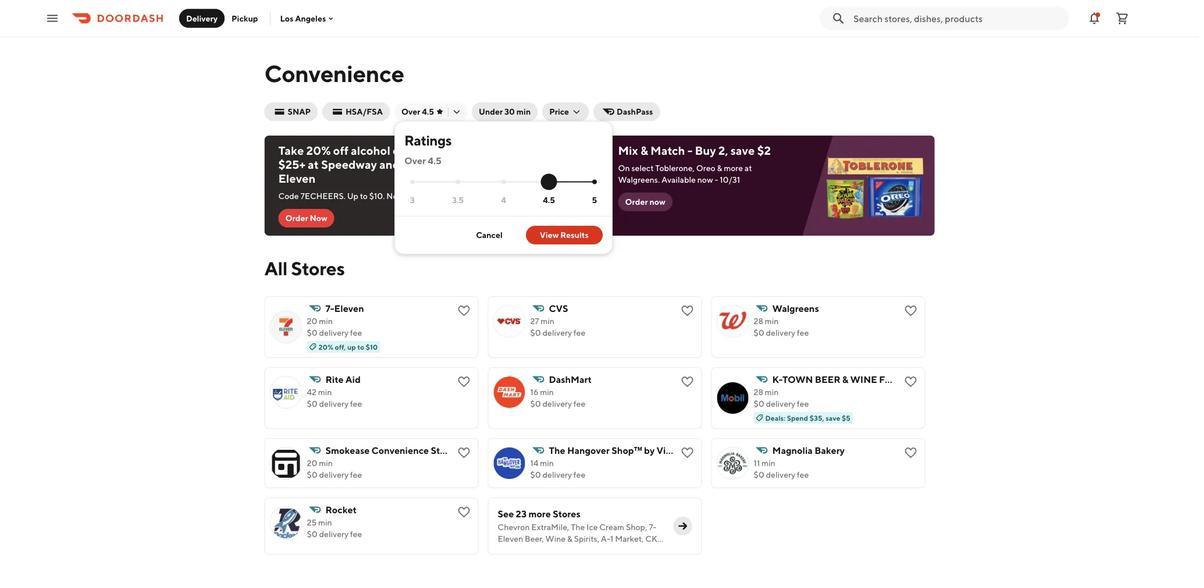 Task type: locate. For each thing, give the bounding box(es) containing it.
28 min $0 delivery fee for walgreens
[[754, 316, 809, 338]]

fee up deals: spend $35, save $5
[[797, 399, 809, 409]]

up
[[347, 343, 356, 351]]

min right 42
[[318, 387, 332, 397]]

1 vertical spatial stores
[[553, 508, 581, 519]]

0 vertical spatial over 4.5
[[402, 107, 434, 116]]

1 vertical spatial 28 min $0 delivery fee
[[754, 387, 809, 409]]

1 vertical spatial now
[[310, 213, 328, 223]]

0 vertical spatial to
[[360, 191, 368, 201]]

delivery for k-town beer & wine food mart
[[766, 399, 796, 409]]

$0 for smokease convenience store
[[307, 470, 318, 480]]

delivery inside 11 min $0 delivery fee
[[766, 470, 796, 480]]

20
[[307, 316, 317, 326], [307, 458, 317, 468]]

view results button
[[526, 226, 603, 244]]

to
[[360, 191, 368, 201], [357, 343, 364, 351]]

20 min $0 delivery fee
[[307, 316, 362, 338], [307, 458, 362, 480]]

delivery down cvs
[[543, 328, 572, 338]]

$0 inside 14 min $0 delivery fee
[[530, 470, 541, 480]]

min right 30
[[517, 107, 531, 116]]

now
[[387, 191, 404, 201], [310, 213, 328, 223]]

1 vertical spatial convenience
[[372, 445, 429, 456]]

delivery down dashmart
[[543, 399, 572, 409]]

0 vertical spatial 28
[[754, 316, 763, 326]]

min inside 16 min $0 delivery fee
[[540, 387, 554, 397]]

delivery down smokease
[[319, 470, 349, 480]]

delivery down rocket
[[319, 529, 349, 539]]

1 horizontal spatial 10/31
[[720, 175, 740, 184]]

order now button
[[278, 209, 335, 228]]

click to add this store to your saved list image for the hangover shop™ by vita coco
[[681, 446, 695, 460]]

delivery for magnolia bakery
[[766, 470, 796, 480]]

price
[[550, 107, 569, 116]]

walgreens.
[[618, 175, 660, 184]]

stores right all
[[291, 257, 345, 279]]

save inside mix & match - buy 2, save $2 on select toblerone, oreo & more at walgreens. available now - 10/31
[[731, 144, 755, 157]]

spend
[[787, 414, 808, 422]]

1 horizontal spatial stores
[[553, 508, 581, 519]]

1 horizontal spatial at
[[745, 163, 752, 173]]

20 min $0 delivery fee down smokease
[[307, 458, 362, 480]]

fee
[[350, 328, 362, 338], [574, 328, 586, 338], [797, 328, 809, 338], [350, 399, 362, 409], [574, 399, 586, 409], [797, 399, 809, 409], [350, 470, 362, 480], [574, 470, 586, 480], [797, 470, 809, 480], [350, 529, 362, 539]]

0 horizontal spatial order
[[285, 213, 308, 223]]

16
[[530, 387, 539, 397]]

fee for smokease convenience store
[[350, 470, 362, 480]]

min down smokease
[[319, 458, 333, 468]]

orders
[[393, 144, 427, 157]]

aid
[[346, 374, 361, 385]]

shop™
[[612, 445, 642, 456]]

order for speedway
[[285, 213, 308, 223]]

2 horizontal spatial -
[[715, 175, 718, 184]]

- left buy
[[688, 144, 693, 157]]

0 vertical spatial 20 min $0 delivery fee
[[307, 316, 362, 338]]

to right up on the left top of page
[[360, 191, 368, 201]]

at right oreo at the top
[[745, 163, 752, 173]]

and
[[380, 158, 400, 171]]

speedway
[[321, 158, 377, 171]]

eleven down $25+
[[278, 172, 316, 185]]

fee inside the 27 min $0 delivery fee
[[574, 328, 586, 338]]

0 items, open order cart image
[[1116, 11, 1130, 25]]

0 horizontal spatial -
[[406, 191, 409, 201]]

fee inside 42 min $0 delivery fee
[[350, 399, 362, 409]]

available
[[662, 175, 696, 184]]

min for rocket
[[318, 518, 332, 527]]

& right oreo at the top
[[717, 163, 722, 173]]

delivery
[[319, 328, 349, 338], [543, 328, 572, 338], [766, 328, 796, 338], [319, 399, 349, 409], [543, 399, 572, 409], [766, 399, 796, 409], [319, 470, 349, 480], [543, 470, 572, 480], [766, 470, 796, 480], [319, 529, 349, 539]]

now down walgreens.
[[650, 197, 666, 207]]

stores right 23
[[553, 508, 581, 519]]

10/31 inside mix & match - buy 2, save $2 on select toblerone, oreo & more at walgreens. available now - 10/31
[[720, 175, 740, 184]]

order now
[[625, 197, 666, 207]]

&
[[641, 144, 648, 157], [717, 163, 722, 173], [843, 374, 849, 385]]

0 vertical spatial stores
[[291, 257, 345, 279]]

fee inside the 25 min $0 delivery fee
[[350, 529, 362, 539]]

10/31 inside take 20% off alcohol orders of $25+ at speedway and 7- eleven code 7echeers. up to $10. now - 10/31
[[411, 191, 431, 201]]

1 horizontal spatial eleven
[[334, 303, 364, 314]]

min inside 11 min $0 delivery fee
[[762, 458, 776, 468]]

0 horizontal spatial stores
[[291, 257, 345, 279]]

at
[[308, 158, 319, 171], [745, 163, 752, 173]]

1 vertical spatial 20 min $0 delivery fee
[[307, 458, 362, 480]]

28
[[754, 316, 763, 326], [754, 387, 763, 397]]

hangover
[[567, 445, 610, 456]]

10/31 down the 2,
[[720, 175, 740, 184]]

now down 7echeers.
[[310, 213, 328, 223]]

stores
[[291, 257, 345, 279], [553, 508, 581, 519]]

fee inside 14 min $0 delivery fee
[[574, 470, 586, 480]]

cancel
[[476, 230, 503, 240]]

over 4.5 inside "button"
[[402, 107, 434, 116]]

1 vertical spatial 7-
[[326, 303, 334, 314]]

1 vertical spatial 4.5
[[428, 155, 442, 166]]

under 30 min button
[[472, 102, 538, 121]]

delivery inside 16 min $0 delivery fee
[[543, 399, 572, 409]]

0 horizontal spatial &
[[641, 144, 648, 157]]

fee down smokease
[[350, 470, 362, 480]]

under 30 min
[[479, 107, 531, 116]]

click to add this store to your saved list image
[[457, 304, 471, 318], [904, 304, 918, 318], [904, 375, 918, 389], [904, 446, 918, 460]]

1 horizontal spatial 7-
[[402, 158, 413, 171]]

0 vertical spatial 20%
[[306, 144, 331, 157]]

0 vertical spatial more
[[724, 163, 743, 173]]

fee down magnolia bakery
[[797, 470, 809, 480]]

1 horizontal spatial -
[[688, 144, 693, 157]]

mix & match - buy 2, save $2 on select toblerone, oreo & more at walgreens. available now - 10/31
[[618, 144, 771, 184]]

min right 11
[[762, 458, 776, 468]]

delivery up the off,
[[319, 328, 349, 338]]

min inside 42 min $0 delivery fee
[[318, 387, 332, 397]]

$2
[[757, 144, 771, 157]]

fee up dashmart
[[574, 328, 586, 338]]

min inside the 27 min $0 delivery fee
[[541, 316, 555, 326]]

delivery for cvs
[[543, 328, 572, 338]]

11 min $0 delivery fee
[[754, 458, 809, 480]]

see
[[498, 508, 514, 519]]

min
[[517, 107, 531, 116], [319, 316, 333, 326], [541, 316, 555, 326], [765, 316, 779, 326], [318, 387, 332, 397], [540, 387, 554, 397], [765, 387, 779, 397], [319, 458, 333, 468], [540, 458, 554, 468], [762, 458, 776, 468], [318, 518, 332, 527]]

0 vertical spatial 4.5
[[422, 107, 434, 116]]

Store search: begin typing to search for stores available on DoorDash text field
[[854, 12, 1062, 25]]

$0 for dashmart
[[530, 399, 541, 409]]

28 min $0 delivery fee down k-
[[754, 387, 809, 409]]

notification bell image
[[1088, 11, 1102, 25]]

$0 inside 11 min $0 delivery fee
[[754, 470, 765, 480]]

up
[[347, 191, 358, 201]]

4.5 up ratings
[[422, 107, 434, 116]]

delivery down "walgreens"
[[766, 328, 796, 338]]

delivery inside 14 min $0 delivery fee
[[543, 470, 572, 480]]

delivery inside 42 min $0 delivery fee
[[319, 399, 349, 409]]

snap
[[288, 107, 311, 116]]

0 horizontal spatial save
[[731, 144, 755, 157]]

0 horizontal spatial at
[[308, 158, 319, 171]]

min down 7-eleven
[[319, 316, 333, 326]]

min down "walgreens"
[[765, 316, 779, 326]]

$0 for magnolia bakery
[[754, 470, 765, 480]]

buy
[[695, 144, 716, 157]]

fee inside 16 min $0 delivery fee
[[574, 399, 586, 409]]

1 20 from the top
[[307, 316, 317, 326]]

0 vertical spatial eleven
[[278, 172, 316, 185]]

- down oreo at the top
[[715, 175, 718, 184]]

fee for the hangover shop™ by vita coco
[[574, 470, 586, 480]]

mix
[[618, 144, 638, 157]]

1 vertical spatial 10/31
[[411, 191, 431, 201]]

delivery up deals:
[[766, 399, 796, 409]]

$0
[[307, 328, 318, 338], [530, 328, 541, 338], [754, 328, 765, 338], [307, 399, 318, 409], [530, 399, 541, 409], [754, 399, 765, 409], [307, 470, 318, 480], [530, 470, 541, 480], [754, 470, 765, 480], [307, 529, 318, 539]]

over 4.5 down ratings
[[404, 155, 442, 166]]

4.5 up view
[[543, 195, 555, 205]]

1 vertical spatial order
[[285, 213, 308, 223]]

2 vertical spatial 4.5
[[543, 195, 555, 205]]

1 vertical spatial eleven
[[334, 303, 364, 314]]

min inside 14 min $0 delivery fee
[[540, 458, 554, 468]]

1 28 min $0 delivery fee from the top
[[754, 316, 809, 338]]

over up ratings
[[402, 107, 420, 116]]

min right 16
[[540, 387, 554, 397]]

fee down rocket
[[350, 529, 362, 539]]

pickup button
[[225, 9, 265, 28]]

1 vertical spatial 20
[[307, 458, 317, 468]]

0 vertical spatial &
[[641, 144, 648, 157]]

1 20 min $0 delivery fee from the top
[[307, 316, 362, 338]]

42
[[307, 387, 317, 397]]

1 horizontal spatial save
[[826, 414, 841, 422]]

0 vertical spatial now
[[698, 175, 713, 184]]

click to add this store to your saved list image for dashmart
[[681, 375, 695, 389]]

0 vertical spatial 7-
[[402, 158, 413, 171]]

store
[[431, 445, 454, 456]]

$0 for cvs
[[530, 328, 541, 338]]

- left 3
[[406, 191, 409, 201]]

delivery
[[186, 13, 218, 23]]

click to add this store to your saved list image for magnolia bakery
[[904, 446, 918, 460]]

- inside take 20% off alcohol orders of $25+ at speedway and 7- eleven code 7echeers. up to $10. now - 10/31
[[406, 191, 409, 201]]

1 horizontal spatial order
[[625, 197, 648, 207]]

at inside take 20% off alcohol orders of $25+ at speedway and 7- eleven code 7echeers. up to $10. now - 10/31
[[308, 158, 319, 171]]

off,
[[335, 343, 346, 351]]

2 28 min $0 delivery fee from the top
[[754, 387, 809, 409]]

2 vertical spatial -
[[406, 191, 409, 201]]

snap button
[[265, 102, 318, 121]]

code
[[278, 191, 299, 201]]

more
[[724, 163, 743, 173], [529, 508, 551, 519]]

price button
[[543, 102, 589, 121]]

delivery button
[[179, 9, 225, 28]]

1 horizontal spatial more
[[724, 163, 743, 173]]

14
[[530, 458, 539, 468]]

$0 inside the 25 min $0 delivery fee
[[307, 529, 318, 539]]

0 vertical spatial now
[[387, 191, 404, 201]]

more down the 2,
[[724, 163, 743, 173]]

fee for cvs
[[574, 328, 586, 338]]

28 min $0 delivery fee for k-town beer & wine food mart
[[754, 387, 809, 409]]

20% inside take 20% off alcohol orders of $25+ at speedway and 7- eleven code 7echeers. up to $10. now - 10/31
[[306, 144, 331, 157]]

2 horizontal spatial &
[[843, 374, 849, 385]]

now down oreo at the top
[[698, 175, 713, 184]]

fee down "walgreens"
[[797, 328, 809, 338]]

delivery down magnolia
[[766, 470, 796, 480]]

wine
[[851, 374, 877, 385]]

20 min $0 delivery fee up the off,
[[307, 316, 362, 338]]

to right 'up'
[[357, 343, 364, 351]]

7-
[[402, 158, 413, 171], [326, 303, 334, 314]]

1 vertical spatial now
[[650, 197, 666, 207]]

convenience up hsa/fsa button
[[265, 59, 404, 87]]

min down k-
[[765, 387, 779, 397]]

delivery down rite
[[319, 399, 349, 409]]

16 min $0 delivery fee
[[530, 387, 586, 409]]

min right 25
[[318, 518, 332, 527]]

delivery inside the 25 min $0 delivery fee
[[319, 529, 349, 539]]

fee up 'up'
[[350, 328, 362, 338]]

save left $5
[[826, 414, 841, 422]]

beer
[[815, 374, 841, 385]]

now inside button
[[310, 213, 328, 223]]

fee for walgreens
[[797, 328, 809, 338]]

- for of
[[406, 191, 409, 201]]

order
[[625, 197, 648, 207], [285, 213, 308, 223]]

fee for k-town beer & wine food mart
[[797, 399, 809, 409]]

min right 14
[[540, 458, 554, 468]]

$0 for the hangover shop™ by vita coco
[[530, 470, 541, 480]]

& right beer
[[843, 374, 849, 385]]

save right the 2,
[[731, 144, 755, 157]]

28 min $0 delivery fee down "walgreens"
[[754, 316, 809, 338]]

2 20 min $0 delivery fee from the top
[[307, 458, 362, 480]]

order for on
[[625, 197, 648, 207]]

fee inside 11 min $0 delivery fee
[[797, 470, 809, 480]]

2 28 from the top
[[754, 387, 763, 397]]

3 stars and over image
[[410, 179, 415, 184]]

1 28 from the top
[[754, 316, 763, 326]]

0 vertical spatial 28 min $0 delivery fee
[[754, 316, 809, 338]]

27
[[530, 316, 539, 326]]

2 20 from the top
[[307, 458, 317, 468]]

1 vertical spatial -
[[715, 175, 718, 184]]

7- up 20% off, up to $10
[[326, 303, 334, 314]]

order down walgreens.
[[625, 197, 648, 207]]

min inside the 25 min $0 delivery fee
[[318, 518, 332, 527]]

0 horizontal spatial now
[[650, 197, 666, 207]]

0 horizontal spatial 10/31
[[411, 191, 431, 201]]

0 horizontal spatial eleven
[[278, 172, 316, 185]]

at inside mix & match - buy 2, save $2 on select toblerone, oreo & more at walgreens. available now - 10/31
[[745, 163, 752, 173]]

delivery down the
[[543, 470, 572, 480]]

& right the mix
[[641, 144, 648, 157]]

convenience left store
[[372, 445, 429, 456]]

4.5 down ratings
[[428, 155, 442, 166]]

20% left the off,
[[319, 343, 333, 351]]

fee down hangover
[[574, 470, 586, 480]]

delivery for smokease convenience store
[[319, 470, 349, 480]]

20%
[[306, 144, 331, 157], [319, 343, 333, 351]]

click to add this store to your saved list image
[[681, 304, 695, 318], [457, 375, 471, 389], [681, 375, 695, 389], [457, 446, 471, 460], [681, 446, 695, 460], [457, 505, 471, 519]]

fee down dashmart
[[574, 399, 586, 409]]

0 vertical spatial 20
[[307, 316, 317, 326]]

min right 27
[[541, 316, 555, 326]]

order inside order now button
[[285, 213, 308, 223]]

more inside mix & match - buy 2, save $2 on select toblerone, oreo & more at walgreens. available now - 10/31
[[724, 163, 743, 173]]

$25+
[[278, 158, 306, 171]]

at right $25+
[[308, 158, 319, 171]]

0 vertical spatial save
[[731, 144, 755, 157]]

delivery for rite aid
[[319, 399, 349, 409]]

1 vertical spatial to
[[357, 343, 364, 351]]

1 horizontal spatial &
[[717, 163, 722, 173]]

10/31 down 3 stars and over image at the left
[[411, 191, 431, 201]]

$0 inside 16 min $0 delivery fee
[[530, 399, 541, 409]]

20% left off
[[306, 144, 331, 157]]

min for walgreens
[[765, 316, 779, 326]]

min for 7-eleven
[[319, 316, 333, 326]]

now inside mix & match - buy 2, save $2 on select toblerone, oreo & more at walgreens. available now - 10/31
[[698, 175, 713, 184]]

$0 inside 42 min $0 delivery fee
[[307, 399, 318, 409]]

delivery inside the 27 min $0 delivery fee
[[543, 328, 572, 338]]

min for k-town beer & wine food mart
[[765, 387, 779, 397]]

now left 3
[[387, 191, 404, 201]]

2 vertical spatial &
[[843, 374, 849, 385]]

over 4.5 up ratings
[[402, 107, 434, 116]]

0 vertical spatial order
[[625, 197, 648, 207]]

over inside "button"
[[402, 107, 420, 116]]

click to add this store to your saved list image for cvs
[[681, 304, 695, 318]]

delivery for rocket
[[319, 529, 349, 539]]

$0 inside the 27 min $0 delivery fee
[[530, 328, 541, 338]]

0 vertical spatial over
[[402, 107, 420, 116]]

min for magnolia bakery
[[762, 458, 776, 468]]

7- down orders
[[402, 158, 413, 171]]

over up 3 stars and over image at the left
[[404, 155, 426, 166]]

order inside order now button
[[625, 197, 648, 207]]

angeles
[[295, 14, 326, 23]]

fee for 7-eleven
[[350, 328, 362, 338]]

$0 for walgreens
[[754, 328, 765, 338]]

eleven up 20% off, up to $10
[[334, 303, 364, 314]]

magnolia
[[773, 445, 813, 456]]

$0 for 7-eleven
[[307, 328, 318, 338]]

0 vertical spatial 10/31
[[720, 175, 740, 184]]

0 horizontal spatial more
[[529, 508, 551, 519]]

3.5
[[452, 195, 464, 205]]

1 horizontal spatial now
[[387, 191, 404, 201]]

more right 23
[[529, 508, 551, 519]]

click to add this store to your saved list image for rite aid
[[457, 375, 471, 389]]

view results
[[540, 230, 589, 240]]

0 horizontal spatial now
[[310, 213, 328, 223]]

$5
[[842, 414, 851, 422]]

order down code
[[285, 213, 308, 223]]

fee down aid
[[350, 399, 362, 409]]

1 horizontal spatial now
[[698, 175, 713, 184]]

1 vertical spatial 28
[[754, 387, 763, 397]]



Task type: vqa. For each thing, say whether or not it's contained in the screenshot.
San
no



Task type: describe. For each thing, give the bounding box(es) containing it.
1 vertical spatial &
[[717, 163, 722, 173]]

hsa/fsa
[[346, 107, 383, 116]]

0 vertical spatial -
[[688, 144, 693, 157]]

7echeers.
[[301, 191, 346, 201]]

7- inside take 20% off alcohol orders of $25+ at speedway and 7- eleven code 7echeers. up to $10. now - 10/31
[[402, 158, 413, 171]]

walgreens
[[773, 303, 819, 314]]

7-eleven
[[326, 303, 364, 314]]

- for 2,
[[715, 175, 718, 184]]

now inside take 20% off alcohol orders of $25+ at speedway and 7- eleven code 7echeers. up to $10. now - 10/31
[[387, 191, 404, 201]]

0 vertical spatial convenience
[[265, 59, 404, 87]]

$0 for rite aid
[[307, 399, 318, 409]]

results
[[561, 230, 589, 240]]

5 stars and over image
[[592, 179, 597, 184]]

town
[[783, 374, 813, 385]]

fee for magnolia bakery
[[797, 470, 809, 480]]

$10.
[[369, 191, 385, 201]]

click to add this store to your saved list image for walgreens
[[904, 304, 918, 318]]

min for rite aid
[[318, 387, 332, 397]]

coco
[[677, 445, 700, 456]]

27 min $0 delivery fee
[[530, 316, 586, 338]]

$10
[[366, 343, 378, 351]]

by
[[644, 445, 655, 456]]

bakery
[[815, 445, 845, 456]]

over 4.5 button
[[395, 102, 467, 121]]

all
[[265, 257, 288, 279]]

click to add this store to your saved list image for smokease convenience store
[[457, 446, 471, 460]]

off
[[333, 144, 349, 157]]

20 min $0 delivery fee for 7-
[[307, 316, 362, 338]]

fee for rocket
[[350, 529, 362, 539]]

see 23 more stores
[[498, 508, 581, 519]]

20 min $0 delivery fee for smokease
[[307, 458, 362, 480]]

10/31 for toblerone,
[[720, 175, 740, 184]]

25
[[307, 518, 317, 527]]

min for smokease convenience store
[[319, 458, 333, 468]]

3.5 stars and over image
[[456, 179, 460, 184]]

cancel button
[[462, 226, 517, 244]]

fee for rite aid
[[350, 399, 362, 409]]

delivery for 7-eleven
[[319, 328, 349, 338]]

vita
[[657, 445, 675, 456]]

20 for 7-eleven
[[307, 316, 317, 326]]

ratings
[[404, 132, 452, 148]]

1 vertical spatial 20%
[[319, 343, 333, 351]]

view
[[540, 230, 559, 240]]

11
[[754, 458, 760, 468]]

30
[[505, 107, 515, 116]]

magnolia bakery
[[773, 445, 845, 456]]

click to add this store to your saved list image for 7-eleven
[[457, 304, 471, 318]]

select
[[632, 163, 654, 173]]

los angeles button
[[280, 14, 335, 23]]

rite
[[326, 374, 344, 385]]

25 min $0 delivery fee
[[307, 518, 362, 539]]

toblerone,
[[655, 163, 695, 173]]

4 stars and over image
[[501, 179, 506, 184]]

click to add this store to your saved list image for rocket
[[457, 505, 471, 519]]

delivery for the hangover shop™ by vita coco
[[543, 470, 572, 480]]

to inside take 20% off alcohol orders of $25+ at speedway and 7- eleven code 7echeers. up to $10. now - 10/31
[[360, 191, 368, 201]]

4.5 inside over 4.5 "button"
[[422, 107, 434, 116]]

rocket
[[326, 504, 357, 515]]

eleven inside take 20% off alcohol orders of $25+ at speedway and 7- eleven code 7echeers. up to $10. now - 10/31
[[278, 172, 316, 185]]

click to add this store to your saved list image for k-town beer & wine food mart
[[904, 375, 918, 389]]

1 vertical spatial more
[[529, 508, 551, 519]]

open menu image
[[45, 11, 59, 25]]

delivery for walgreens
[[766, 328, 796, 338]]

los
[[280, 14, 294, 23]]

hsa/fsa button
[[322, 102, 390, 121]]

2,
[[719, 144, 728, 157]]

min for cvs
[[541, 316, 555, 326]]

min for dashmart
[[540, 387, 554, 397]]

now inside button
[[650, 197, 666, 207]]

pickup
[[232, 13, 258, 23]]

food
[[879, 374, 908, 385]]

0 horizontal spatial 7-
[[326, 303, 334, 314]]

28 for k-town beer & wine food mart
[[754, 387, 763, 397]]

20% off, up to $10
[[319, 343, 378, 351]]

42 min $0 delivery fee
[[307, 387, 362, 409]]

28 for walgreens
[[754, 316, 763, 326]]

oreo
[[696, 163, 716, 173]]

cvs
[[549, 303, 568, 314]]

of
[[430, 144, 441, 157]]

smokease
[[326, 445, 370, 456]]

dashpass button
[[594, 102, 660, 121]]

1 vertical spatial over
[[404, 155, 426, 166]]

on
[[618, 163, 630, 173]]

1 vertical spatial over 4.5
[[404, 155, 442, 166]]

k-
[[773, 374, 783, 385]]

deals:
[[766, 414, 786, 422]]

delivery for dashmart
[[543, 399, 572, 409]]

under
[[479, 107, 503, 116]]

order now button
[[618, 193, 673, 211]]

smokease convenience store
[[326, 445, 454, 456]]

dashpass
[[617, 107, 653, 116]]

rite aid
[[326, 374, 361, 385]]

all stores
[[265, 257, 345, 279]]

10/31 for 7-
[[411, 191, 431, 201]]

match
[[651, 144, 685, 157]]

$0 for rocket
[[307, 529, 318, 539]]

dashmart
[[549, 374, 592, 385]]

order now
[[285, 213, 328, 223]]

the hangover shop™ by vita coco
[[549, 445, 700, 456]]

fee for dashmart
[[574, 399, 586, 409]]

$0 for k-town beer & wine food mart
[[754, 399, 765, 409]]

1 vertical spatial save
[[826, 414, 841, 422]]

los angeles
[[280, 14, 326, 23]]

k-town beer & wine food mart
[[773, 374, 938, 385]]

see all image
[[677, 520, 689, 532]]

min for the hangover shop™ by vita coco
[[540, 458, 554, 468]]

alcohol
[[351, 144, 390, 157]]

take
[[278, 144, 304, 157]]

20 for smokease convenience store
[[307, 458, 317, 468]]

min inside button
[[517, 107, 531, 116]]

14 min $0 delivery fee
[[530, 458, 586, 480]]

23
[[516, 508, 527, 519]]

mart
[[910, 374, 938, 385]]

the
[[549, 445, 566, 456]]



